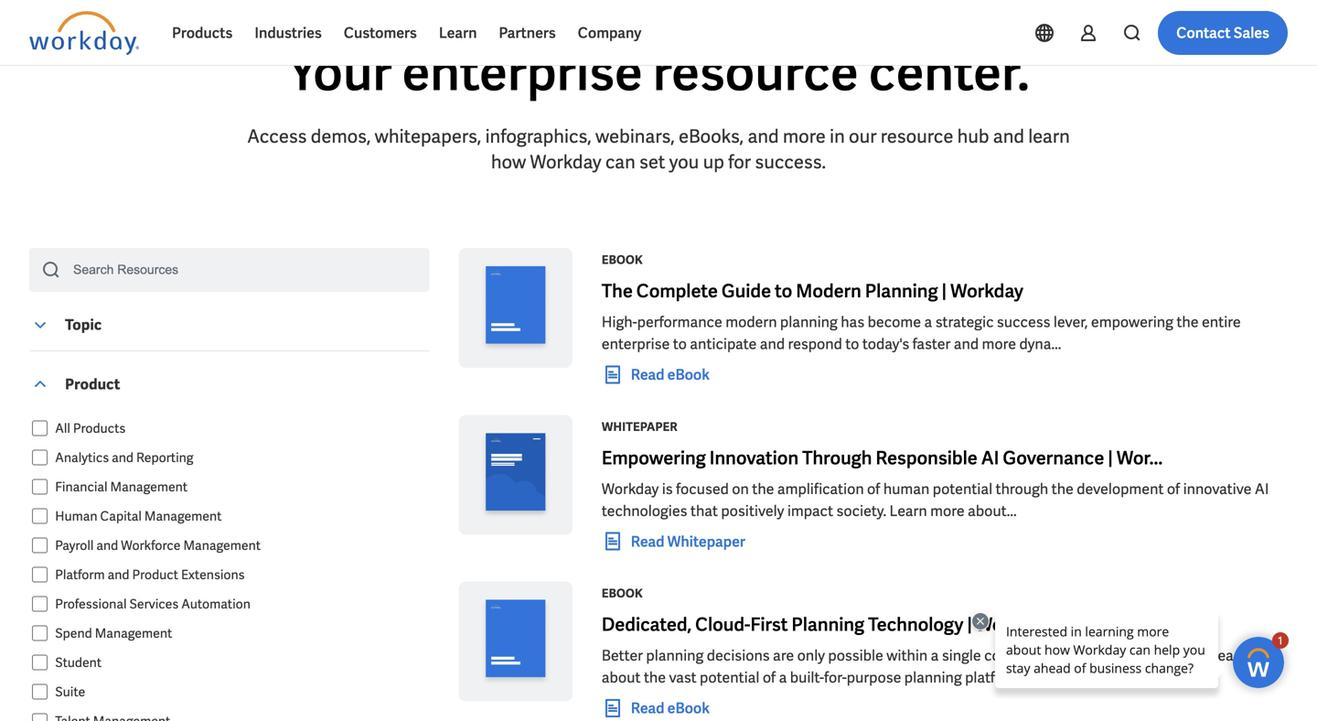 Task type: locate. For each thing, give the bounding box(es) containing it.
innovative
[[1184, 479, 1252, 499]]

read ebook link for the
[[602, 364, 710, 386]]

a down are
[[779, 668, 787, 687]]

0 vertical spatial resource
[[653, 39, 859, 106]]

planning up respond
[[780, 312, 838, 332]]

0 vertical spatial read ebook link
[[602, 364, 710, 386]]

0 horizontal spatial product
[[65, 375, 120, 394]]

decisions
[[707, 646, 770, 665]]

cloud-
[[695, 613, 751, 637]]

and right 'platform'
[[108, 566, 129, 583]]

whitepaper up empowering
[[602, 419, 678, 434]]

2 vertical spatial read
[[631, 699, 665, 718]]

learn left the partners
[[439, 23, 477, 43]]

1 vertical spatial planning
[[792, 613, 865, 637]]

entire
[[1202, 312, 1241, 332]]

1 horizontal spatial |
[[967, 613, 973, 637]]

1 horizontal spatial resource
[[881, 124, 954, 148]]

0 vertical spatial whitepaper
[[602, 419, 678, 434]]

more left about...
[[931, 501, 965, 521]]

1 vertical spatial products
[[73, 420, 126, 436]]

0 horizontal spatial potential
[[700, 668, 760, 687]]

workday up strategic
[[951, 279, 1024, 303]]

the
[[602, 279, 633, 303]]

modern
[[726, 312, 777, 332]]

performance
[[637, 312, 723, 332]]

the down governance on the right of the page
[[1052, 479, 1074, 499]]

read down technologies
[[631, 532, 665, 551]]

reporting
[[136, 449, 194, 466]]

the inside better planning decisions are only possible within a single connected planning environment. learn about the vast potential of a built-for-purpose planning platfo...
[[644, 668, 666, 687]]

planning up vast
[[646, 646, 704, 665]]

0 horizontal spatial |
[[942, 279, 947, 303]]

2 vertical spatial learn
[[1210, 646, 1248, 665]]

potential up about...
[[933, 479, 993, 499]]

read
[[631, 365, 665, 384], [631, 532, 665, 551], [631, 699, 665, 718]]

capital
[[100, 508, 142, 524]]

platform and product extensions link
[[48, 564, 429, 586]]

0 vertical spatial potential
[[933, 479, 993, 499]]

0 vertical spatial products
[[172, 23, 233, 43]]

go to the homepage image
[[29, 11, 139, 55]]

1 vertical spatial potential
[[700, 668, 760, 687]]

2 vertical spatial |
[[967, 613, 973, 637]]

learn button
[[428, 11, 488, 55]]

within
[[887, 646, 928, 665]]

ebooks,
[[679, 124, 744, 148]]

topic
[[65, 315, 102, 334]]

environment.
[[1119, 646, 1207, 665]]

product up services
[[132, 566, 178, 583]]

enterprise inside high-performance modern planning has become a strategic success lever, empowering the entire enterprise to anticipate and respond to today's faster and more dyna...
[[602, 334, 670, 354]]

planning
[[865, 279, 938, 303], [792, 613, 865, 637]]

management
[[110, 479, 188, 495], [144, 508, 222, 524], [183, 537, 261, 554], [95, 625, 172, 641]]

ebook down anticipate
[[668, 365, 710, 384]]

the left entire
[[1177, 312, 1199, 332]]

on
[[732, 479, 749, 499]]

and down strategic
[[954, 334, 979, 354]]

ebook up the the
[[602, 252, 643, 268]]

1 vertical spatial learn
[[890, 501, 928, 521]]

workday inside 'workday is focused on the amplification of human potential through the development of innovative ai technologies that positively impact society. learn more about...'
[[602, 479, 659, 499]]

through
[[996, 479, 1049, 499]]

0 vertical spatial more
[[982, 334, 1017, 354]]

amplification
[[778, 479, 864, 499]]

0 horizontal spatial products
[[73, 420, 126, 436]]

2 horizontal spatial |
[[1108, 446, 1113, 470]]

more
[[982, 334, 1017, 354], [931, 501, 965, 521]]

enterprise down high- on the left of the page
[[602, 334, 670, 354]]

is
[[662, 479, 673, 499]]

resource inside the access demos, whitepapers, infographics, webinars, ebooks, and more in our resource hub and learn how workday can set you up for success.
[[881, 124, 954, 148]]

payroll and workforce management link
[[48, 534, 429, 556]]

lever,
[[1054, 312, 1088, 332]]

planning up only on the bottom right
[[792, 613, 865, 637]]

0 vertical spatial read
[[631, 365, 665, 384]]

read for dedicated,
[[631, 699, 665, 718]]

None checkbox
[[32, 479, 48, 495], [32, 508, 48, 524], [32, 566, 48, 583], [32, 713, 48, 721], [32, 479, 48, 495], [32, 508, 48, 524], [32, 566, 48, 583], [32, 713, 48, 721]]

0 vertical spatial read ebook
[[631, 365, 710, 384]]

services
[[129, 596, 179, 612]]

read ebook link down performance
[[602, 364, 710, 386]]

read down about
[[631, 699, 665, 718]]

read ebook link
[[602, 364, 710, 386], [602, 697, 710, 719]]

payroll
[[55, 537, 94, 554]]

a left single
[[931, 646, 939, 665]]

1 vertical spatial ai
[[1255, 479, 1269, 499]]

0 horizontal spatial more
[[931, 501, 965, 521]]

1 vertical spatial product
[[132, 566, 178, 583]]

| left wor...
[[1108, 446, 1113, 470]]

resource up ebooks,
[[653, 39, 859, 106]]

1 vertical spatial enterprise
[[602, 334, 670, 354]]

student link
[[48, 651, 429, 673]]

1 horizontal spatial ai
[[1255, 479, 1269, 499]]

modern
[[796, 279, 862, 303]]

read ebook link down vast
[[602, 697, 710, 719]]

analytics
[[55, 449, 109, 466]]

potential down the decisions
[[700, 668, 760, 687]]

1 vertical spatial read ebook link
[[602, 697, 710, 719]]

only
[[798, 646, 825, 665]]

1 horizontal spatial more
[[982, 334, 1017, 354]]

success
[[997, 312, 1051, 332]]

read ebook
[[631, 365, 710, 384], [631, 699, 710, 718]]

company button
[[567, 11, 653, 55]]

1 horizontal spatial learn
[[890, 501, 928, 521]]

enterprise up infographics,
[[402, 39, 643, 106]]

read inside read whitepaper link
[[631, 532, 665, 551]]

2 horizontal spatial learn
[[1210, 646, 1248, 665]]

ai
[[982, 446, 1000, 470], [1255, 479, 1269, 499]]

0 horizontal spatial learn
[[439, 23, 477, 43]]

and up for
[[748, 124, 779, 148]]

workday up technologies
[[602, 479, 659, 499]]

potential inside better planning decisions are only possible within a single connected planning environment. learn about the vast potential of a built-for-purpose planning platfo...
[[700, 668, 760, 687]]

better planning decisions are only possible within a single connected planning environment. learn about the vast potential of a built-for-purpose planning platfo...
[[602, 646, 1248, 687]]

anticipate
[[690, 334, 757, 354]]

ebook
[[602, 252, 643, 268], [668, 365, 710, 384], [602, 586, 643, 601], [668, 699, 710, 718]]

set
[[640, 150, 665, 174]]

planning
[[780, 312, 838, 332], [646, 646, 704, 665], [1059, 646, 1116, 665], [905, 668, 962, 687]]

2 read ebook from the top
[[631, 699, 710, 718]]

development
[[1077, 479, 1164, 499]]

has
[[841, 312, 865, 332]]

contact sales link
[[1159, 11, 1288, 55]]

to down performance
[[673, 334, 687, 354]]

of up the society.
[[867, 479, 881, 499]]

0 vertical spatial a
[[925, 312, 933, 332]]

learn inside learn dropdown button
[[439, 23, 477, 43]]

to down has
[[846, 334, 860, 354]]

0 horizontal spatial ai
[[982, 446, 1000, 470]]

of left innovative
[[1167, 479, 1180, 499]]

planning inside high-performance modern planning has become a strategic success lever, empowering the entire enterprise to anticipate and respond to today's faster and more dyna...
[[780, 312, 838, 332]]

0 horizontal spatial of
[[763, 668, 776, 687]]

built-
[[790, 668, 824, 687]]

more down success on the right top of page
[[982, 334, 1017, 354]]

learn
[[439, 23, 477, 43], [890, 501, 928, 521], [1210, 646, 1248, 665]]

| for planning
[[942, 279, 947, 303]]

1 vertical spatial read ebook
[[631, 699, 710, 718]]

you
[[669, 150, 699, 174]]

analytics and reporting link
[[48, 447, 429, 468]]

products
[[172, 23, 233, 43], [73, 420, 126, 436]]

learn down human
[[890, 501, 928, 521]]

3 read from the top
[[631, 699, 665, 718]]

spend
[[55, 625, 92, 641]]

1 read ebook from the top
[[631, 365, 710, 384]]

whitepaper down that at bottom right
[[668, 532, 746, 551]]

focused
[[676, 479, 729, 499]]

our
[[849, 124, 877, 148]]

center.
[[869, 39, 1030, 106]]

are
[[773, 646, 794, 665]]

a up faster
[[925, 312, 933, 332]]

your enterprise resource center.
[[288, 39, 1030, 106]]

resource right our on the right of page
[[881, 124, 954, 148]]

governance
[[1003, 446, 1105, 470]]

complete
[[637, 279, 718, 303]]

1 read ebook link from the top
[[602, 364, 710, 386]]

of inside better planning decisions are only possible within a single connected planning environment. learn about the vast potential of a built-for-purpose planning platfo...
[[763, 668, 776, 687]]

1 vertical spatial more
[[931, 501, 965, 521]]

contact sales
[[1177, 23, 1270, 43]]

1 vertical spatial read
[[631, 532, 665, 551]]

about
[[602, 668, 641, 687]]

whitepaper
[[602, 419, 678, 434], [668, 532, 746, 551]]

planning up become at the top of page
[[865, 279, 938, 303]]

read ebook for cloud-
[[631, 699, 710, 718]]

payroll and workforce management
[[55, 537, 261, 554]]

ai right innovative
[[1255, 479, 1269, 499]]

human
[[55, 508, 97, 524]]

products inside dropdown button
[[172, 23, 233, 43]]

None checkbox
[[32, 420, 48, 436], [32, 449, 48, 466], [32, 537, 48, 554], [32, 596, 48, 612], [32, 625, 48, 641], [32, 654, 48, 671], [32, 683, 48, 700], [32, 420, 48, 436], [32, 449, 48, 466], [32, 537, 48, 554], [32, 596, 48, 612], [32, 625, 48, 641], [32, 654, 48, 671], [32, 683, 48, 700]]

professional services automation link
[[48, 593, 429, 615]]

ebook down vast
[[668, 699, 710, 718]]

| up single
[[967, 613, 973, 637]]

enterprise
[[402, 39, 643, 106], [602, 334, 670, 354]]

read down high- on the left of the page
[[631, 365, 665, 384]]

1 vertical spatial |
[[1108, 446, 1113, 470]]

read ebook down vast
[[631, 699, 710, 718]]

products left 'industries' dropdown button
[[172, 23, 233, 43]]

2 read ebook link from the top
[[602, 697, 710, 719]]

read ebook for complete
[[631, 365, 710, 384]]

1 horizontal spatial products
[[172, 23, 233, 43]]

management up human capital management
[[110, 479, 188, 495]]

1 read from the top
[[631, 365, 665, 384]]

spend management
[[55, 625, 172, 641]]

to right guide
[[775, 279, 793, 303]]

dedicated,
[[602, 613, 692, 637]]

and
[[748, 124, 779, 148], [993, 124, 1025, 148], [760, 334, 785, 354], [954, 334, 979, 354], [112, 449, 134, 466], [96, 537, 118, 554], [108, 566, 129, 583]]

customers button
[[333, 11, 428, 55]]

0 vertical spatial |
[[942, 279, 947, 303]]

1 horizontal spatial potential
[[933, 479, 993, 499]]

sales
[[1234, 23, 1270, 43]]

ai inside 'workday is focused on the amplification of human potential through the development of innovative ai technologies that positively impact society. learn more about...'
[[1255, 479, 1269, 499]]

learn inside better planning decisions are only possible within a single connected planning environment. learn about the vast potential of a built-for-purpose planning platfo...
[[1210, 646, 1248, 665]]

of down are
[[763, 668, 776, 687]]

extensions
[[181, 566, 245, 583]]

ai up through
[[982, 446, 1000, 470]]

read ebook down performance
[[631, 365, 710, 384]]

product up all products
[[65, 375, 120, 394]]

workforce
[[121, 537, 181, 554]]

2 read from the top
[[631, 532, 665, 551]]

| up strategic
[[942, 279, 947, 303]]

planning down within
[[905, 668, 962, 687]]

positively
[[721, 501, 785, 521]]

0 vertical spatial learn
[[439, 23, 477, 43]]

workday down infographics,
[[530, 150, 602, 174]]

1 vertical spatial resource
[[881, 124, 954, 148]]

products up analytics
[[73, 420, 126, 436]]

partners button
[[488, 11, 567, 55]]

learn right the environment.
[[1210, 646, 1248, 665]]

the left vast
[[644, 668, 666, 687]]

workday
[[530, 150, 602, 174], [951, 279, 1024, 303], [602, 479, 659, 499], [976, 613, 1049, 637]]



Task type: describe. For each thing, give the bounding box(es) containing it.
dedicated, cloud-first planning technology | workday
[[602, 613, 1049, 637]]

up
[[703, 150, 724, 174]]

planning right connected
[[1059, 646, 1116, 665]]

financial management
[[55, 479, 188, 495]]

all
[[55, 420, 70, 436]]

financial
[[55, 479, 108, 495]]

read for the
[[631, 365, 665, 384]]

workday up connected
[[976, 613, 1049, 637]]

for-
[[824, 668, 847, 687]]

contact
[[1177, 23, 1231, 43]]

management down professional services automation
[[95, 625, 172, 641]]

human capital management link
[[48, 505, 429, 527]]

1 horizontal spatial of
[[867, 479, 881, 499]]

for
[[728, 150, 751, 174]]

Search Resources text field
[[62, 248, 402, 292]]

| for governance
[[1108, 446, 1113, 470]]

connected
[[985, 646, 1056, 665]]

customers
[[344, 23, 417, 43]]

1 horizontal spatial to
[[775, 279, 793, 303]]

2 horizontal spatial of
[[1167, 479, 1180, 499]]

ebook up dedicated,
[[602, 586, 643, 601]]

0 vertical spatial product
[[65, 375, 120, 394]]

empowering
[[1091, 312, 1174, 332]]

industries button
[[244, 11, 333, 55]]

all products link
[[48, 417, 429, 439]]

read whitepaper link
[[602, 530, 746, 552]]

through
[[802, 446, 872, 470]]

the complete guide to modern planning | workday
[[602, 279, 1024, 303]]

become
[[868, 312, 921, 332]]

and up financial management
[[112, 449, 134, 466]]

all products
[[55, 420, 126, 436]]

possible
[[828, 646, 884, 665]]

1 vertical spatial a
[[931, 646, 939, 665]]

high-performance modern planning has become a strategic success lever, empowering the entire enterprise to anticipate and respond to today's faster and more dyna...
[[602, 312, 1241, 354]]

learn inside 'workday is focused on the amplification of human potential through the development of innovative ai technologies that positively impact society. learn more about...'
[[890, 501, 928, 521]]

responsible
[[876, 446, 978, 470]]

access demos, whitepapers, infographics, webinars, ebooks, and more in our resource hub and learn how workday can set you up for success.
[[247, 124, 1070, 174]]

2 horizontal spatial to
[[846, 334, 860, 354]]

management up payroll and workforce management
[[144, 508, 222, 524]]

professional
[[55, 596, 127, 612]]

0 horizontal spatial to
[[673, 334, 687, 354]]

today's
[[863, 334, 910, 354]]

impact
[[788, 501, 834, 521]]

infographics,
[[485, 124, 592, 148]]

read ebook link for dedicated,
[[602, 697, 710, 719]]

read whitepaper
[[631, 532, 746, 551]]

guide
[[722, 279, 771, 303]]

financial management link
[[48, 476, 429, 498]]

human capital management
[[55, 508, 222, 524]]

potential inside 'workday is focused on the amplification of human potential through the development of innovative ai technologies that positively impact society. learn more about...'
[[933, 479, 993, 499]]

products button
[[161, 11, 244, 55]]

purpose
[[847, 668, 902, 687]]

0 vertical spatial planning
[[865, 279, 938, 303]]

company
[[578, 23, 642, 43]]

suite
[[55, 683, 85, 700]]

automation
[[181, 596, 251, 612]]

a inside high-performance modern planning has become a strategic success lever, empowering the entire enterprise to anticipate and respond to today's faster and more dyna...
[[925, 312, 933, 332]]

single
[[942, 646, 981, 665]]

wor...
[[1117, 446, 1163, 470]]

platform
[[55, 566, 105, 583]]

hub
[[958, 124, 990, 148]]

management up extensions on the bottom left of the page
[[183, 537, 261, 554]]

0 vertical spatial enterprise
[[402, 39, 643, 106]]

high-
[[602, 312, 637, 332]]

more in
[[783, 124, 845, 148]]

how
[[491, 150, 526, 174]]

and right the hub
[[993, 124, 1025, 148]]

innovation
[[710, 446, 799, 470]]

partners
[[499, 23, 556, 43]]

platfo...
[[965, 668, 1013, 687]]

strategic
[[936, 312, 994, 332]]

workday is focused on the amplification of human potential through the development of innovative ai technologies that positively impact society. learn more about...
[[602, 479, 1269, 521]]

workday inside the access demos, whitepapers, infographics, webinars, ebooks, and more in our resource hub and learn how workday can set you up for success.
[[530, 150, 602, 174]]

success.
[[755, 150, 826, 174]]

more inside 'workday is focused on the amplification of human potential through the development of innovative ai technologies that positively impact society. learn more about...'
[[931, 501, 965, 521]]

professional services automation
[[55, 596, 251, 612]]

the inside high-performance modern planning has become a strategic success lever, empowering the entire enterprise to anticipate and respond to today's faster and more dyna...
[[1177, 312, 1199, 332]]

industries
[[255, 23, 322, 43]]

technology
[[868, 613, 964, 637]]

dyna...
[[1020, 334, 1062, 354]]

suite link
[[48, 681, 429, 703]]

can
[[606, 150, 636, 174]]

human
[[884, 479, 930, 499]]

empowering
[[602, 446, 706, 470]]

and down capital
[[96, 537, 118, 554]]

platform and product extensions
[[55, 566, 245, 583]]

spend management link
[[48, 622, 429, 644]]

better
[[602, 646, 643, 665]]

2 vertical spatial a
[[779, 668, 787, 687]]

0 horizontal spatial resource
[[653, 39, 859, 106]]

1 horizontal spatial product
[[132, 566, 178, 583]]

and down 'modern'
[[760, 334, 785, 354]]

1 vertical spatial whitepaper
[[668, 532, 746, 551]]

read for empowering
[[631, 532, 665, 551]]

0 vertical spatial ai
[[982, 446, 1000, 470]]

empowering innovation through responsible ai governance | wor...
[[602, 446, 1163, 470]]

the right on
[[752, 479, 775, 499]]

analytics and reporting
[[55, 449, 194, 466]]

more inside high-performance modern planning has become a strategic success lever, empowering the entire enterprise to anticipate and respond to today's faster and more dyna...
[[982, 334, 1017, 354]]



Task type: vqa. For each thing, say whether or not it's contained in the screenshot.
bottommost Planning
yes



